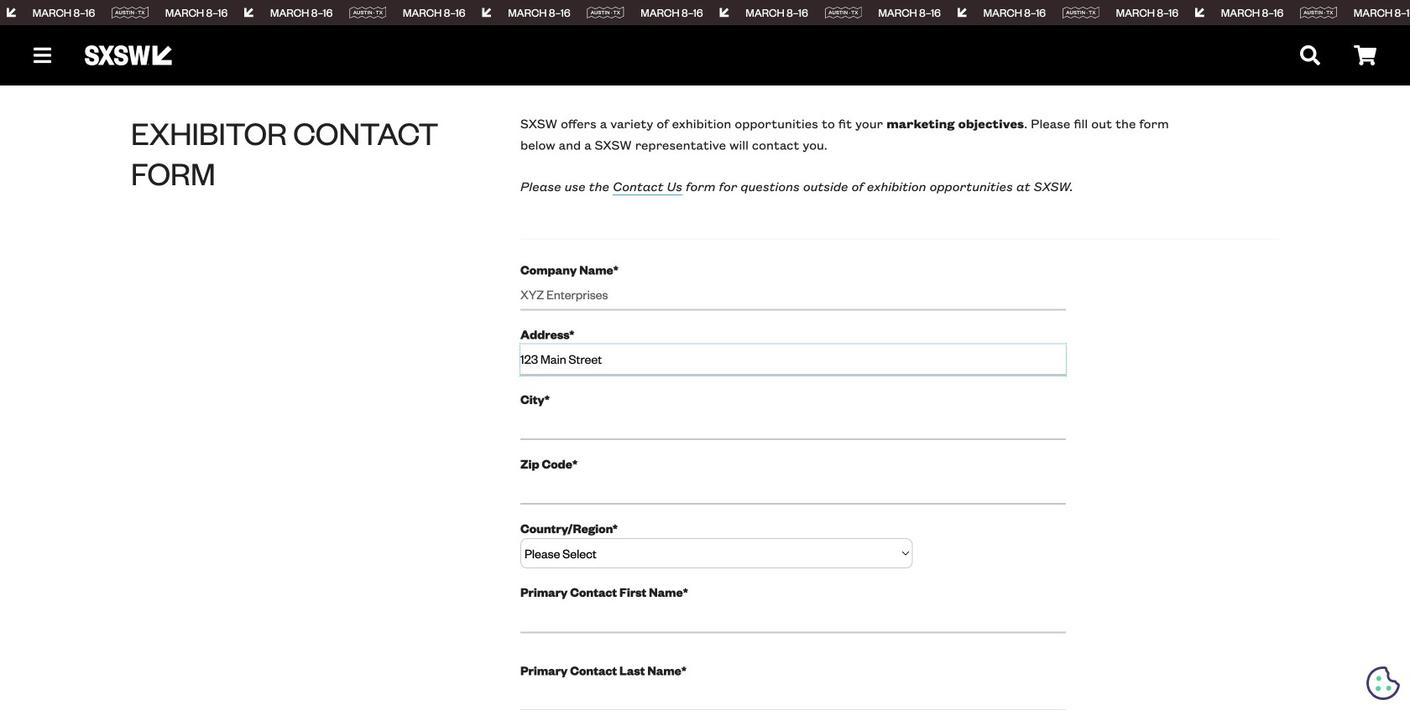 Task type: describe. For each thing, give the bounding box(es) containing it.
sxsw image
[[85, 45, 172, 65]]

toggle site navigation image
[[34, 45, 51, 65]]



Task type: vqa. For each thing, say whether or not it's contained in the screenshot.
Email Field
no



Task type: locate. For each thing, give the bounding box(es) containing it.
toggle site search image
[[1300, 45, 1320, 65]]

None text field
[[520, 280, 1066, 311], [520, 345, 1066, 376], [520, 603, 1066, 634], [520, 280, 1066, 311], [520, 345, 1066, 376], [520, 603, 1066, 634]]

None text field
[[520, 409, 1066, 441], [520, 474, 1066, 505], [520, 681, 1066, 711], [520, 409, 1066, 441], [520, 474, 1066, 505], [520, 681, 1066, 711]]

dialog
[[0, 0, 1410, 711]]

cookie preferences image
[[1366, 667, 1400, 701]]



